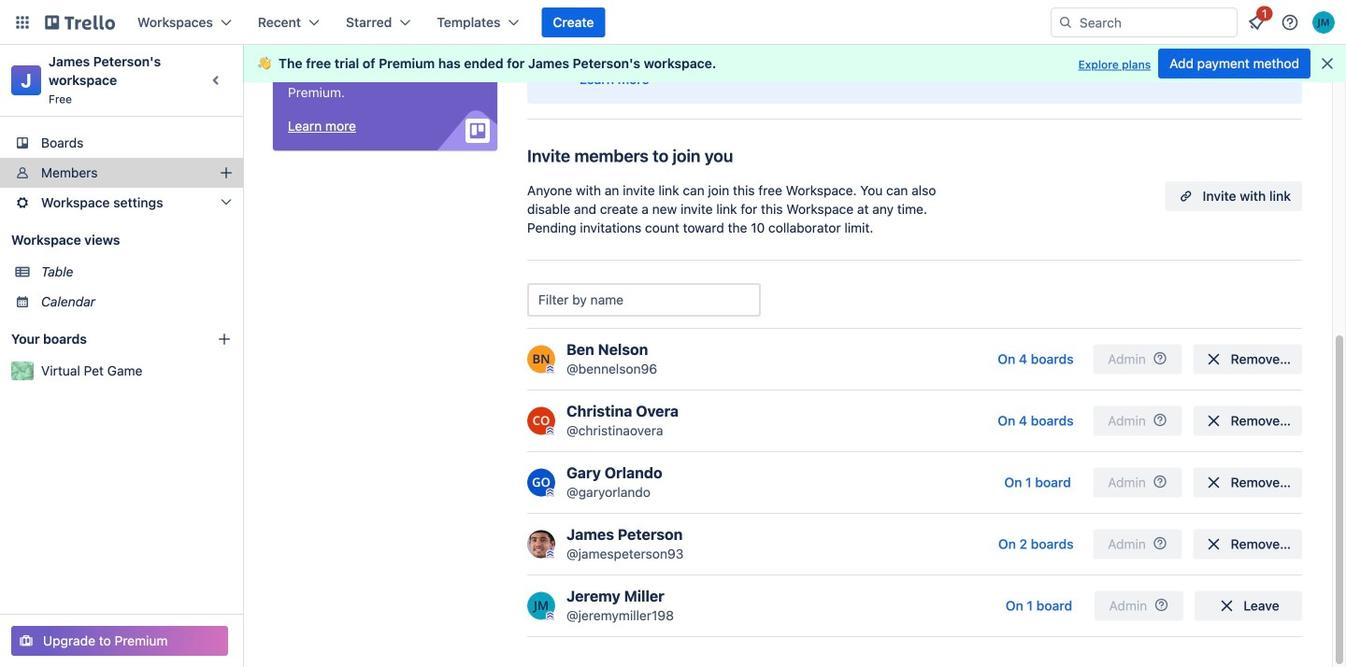 Task type: describe. For each thing, give the bounding box(es) containing it.
christina overa (christinaovera) image
[[528, 407, 556, 435]]

add board image
[[217, 332, 232, 347]]

wave image
[[258, 55, 271, 72]]

0 horizontal spatial jeremy miller (jeremymiller198) image
[[528, 593, 556, 621]]

workspace navigation collapse icon image
[[204, 67, 230, 94]]

Search field
[[1074, 9, 1237, 36]]

Filter by name text field
[[528, 283, 761, 317]]

gary orlando (garyorlando) image
[[528, 469, 556, 497]]



Task type: locate. For each thing, give the bounding box(es) containing it.
1 this member is an admin of this workspace. image from the top
[[546, 427, 555, 435]]

this member is an admin of this workspace. image for james peterson (jamespeterson93) image
[[546, 550, 555, 559]]

jeremy miller (jeremymiller198) image down james peterson (jamespeterson93) image
[[528, 593, 556, 621]]

this member is an admin of this workspace. image
[[546, 489, 555, 497], [546, 612, 555, 621]]

primary element
[[0, 0, 1347, 45]]

1 vertical spatial jeremy miller (jeremymiller198) image
[[528, 593, 556, 621]]

0 vertical spatial this member is an admin of this workspace. image
[[546, 489, 555, 497]]

1 notification image
[[1246, 11, 1268, 34]]

0 vertical spatial this member is an admin of this workspace. image
[[546, 427, 555, 435]]

this member is an admin of this workspace. image up gary orlando (garyorlando) image on the left bottom
[[546, 427, 555, 435]]

your boards with 1 items element
[[11, 328, 189, 351]]

2 this member is an admin of this workspace. image from the top
[[546, 612, 555, 621]]

0 vertical spatial jeremy miller (jeremymiller198) image
[[1313, 11, 1336, 34]]

ben nelson (bennelson96) image
[[528, 346, 556, 374]]

1 vertical spatial this member is an admin of this workspace. image
[[546, 550, 555, 559]]

back to home image
[[45, 7, 115, 37]]

this member is an admin of this workspace. image down gary orlando (garyorlando) image on the left bottom
[[546, 550, 555, 559]]

jeremy miller (jeremymiller198) image right open information menu image
[[1313, 11, 1336, 34]]

james peterson (jamespeterson93) image
[[528, 531, 556, 559]]

1 horizontal spatial jeremy miller (jeremymiller198) image
[[1313, 11, 1336, 34]]

2 this member is an admin of this workspace. image from the top
[[546, 550, 555, 559]]

jeremy miller (jeremymiller198) image
[[1313, 11, 1336, 34], [528, 593, 556, 621]]

banner
[[243, 45, 1347, 82]]

open information menu image
[[1281, 13, 1300, 32]]

this member is an admin of this workspace. image up james peterson (jamespeterson93) image
[[546, 489, 555, 497]]

1 vertical spatial this member is an admin of this workspace. image
[[546, 612, 555, 621]]

1 this member is an admin of this workspace. image from the top
[[546, 489, 555, 497]]

this member is an admin of this workspace. image
[[546, 427, 555, 435], [546, 550, 555, 559]]

this member is an admin of this workspace. image for christina overa (christinaovera) icon
[[546, 427, 555, 435]]

this member is an admin of this workspace. image down james peterson (jamespeterson93) image
[[546, 612, 555, 621]]

search image
[[1059, 15, 1074, 30]]



Task type: vqa. For each thing, say whether or not it's contained in the screenshot.
Team Member's Topics "Add a card" BUTTON
no



